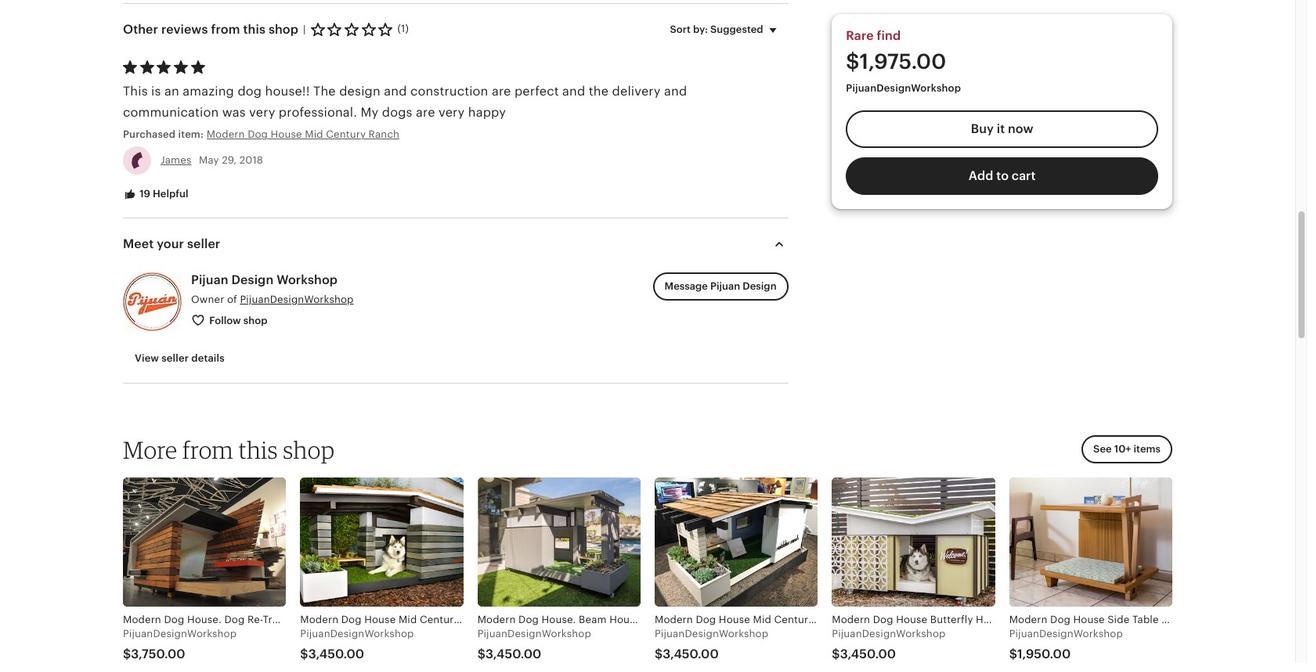Task type: describe. For each thing, give the bounding box(es) containing it.
pijuandesignworkshop inside 'modern dog house. beam house-eichler inspired pijuandesignworkshop $ 3,450.00'
[[478, 629, 591, 640]]

more
[[123, 435, 177, 464]]

modern dog house. beam house-eichler inspired pijuandesignworkshop $ 3,450.00
[[478, 614, 722, 661]]

view
[[135, 353, 159, 365]]

james link
[[161, 154, 191, 166]]

delivery
[[612, 84, 661, 98]]

buy it now button
[[846, 110, 1159, 148]]

side
[[1108, 614, 1130, 626]]

pijuan design workshop owner of pijuandesignworkshop
[[191, 273, 354, 305]]

shop inside button
[[244, 315, 268, 327]]

view seller details
[[135, 353, 225, 365]]

pijuan design workshop image
[[123, 272, 182, 331]]

1 horizontal spatial pijuandesignworkshop link
[[846, 82, 961, 94]]

pijuandesignworkshop inside modern dog house butterfly house pijuandesignworkshop $ 3,450.00
[[832, 629, 946, 640]]

modern for modern dog house side table - the coachella pijuandesignworkshop $ 1,950.00
[[1010, 614, 1048, 626]]

house for $
[[364, 614, 396, 626]]

to
[[997, 169, 1009, 182]]

pijuandesignworkshop inside pijuan design workshop owner of pijuandesignworkshop
[[240, 294, 354, 305]]

modern dog house side table - the coachella pijuandesignworkshop $ 1,950.00
[[1010, 614, 1237, 661]]

1 very from the left
[[249, 106, 275, 119]]

dog for modern dog house mid century ranch pijuandesignworkshop $ 3,450.00
[[341, 614, 362, 626]]

modern dog house mid century ranch pijuandesignworkshop $ 3,450.00
[[300, 614, 493, 661]]

2 vertical spatial shop
[[283, 435, 335, 464]]

design
[[339, 84, 381, 98]]

$ inside modern dog house mid century eichler ranch pijuandesignworkshop $ 3,450.00
[[655, 648, 663, 661]]

1,950.00
[[1018, 648, 1071, 661]]

item:
[[178, 128, 204, 140]]

dog
[[238, 84, 262, 98]]

meet your seller button
[[109, 225, 803, 263]]

see 10+ items link
[[1082, 435, 1173, 464]]

1 vertical spatial seller
[[162, 353, 189, 365]]

modern dog house. dog re-treat pijuandesignworkshop $ 3,750.00
[[123, 614, 288, 661]]

1 vertical spatial pijuandesignworkshop link
[[240, 294, 354, 305]]

modern dog house. dog re-treat image
[[123, 478, 286, 607]]

details
[[191, 353, 225, 365]]

add to cart button
[[846, 157, 1159, 195]]

items
[[1134, 443, 1161, 455]]

pijuan inside button
[[711, 280, 741, 292]]

add to cart
[[969, 169, 1036, 182]]

your
[[157, 237, 184, 250]]

-
[[1162, 614, 1166, 626]]

sort by: suggested button
[[658, 13, 794, 46]]

message pijuan design button
[[653, 272, 789, 301]]

1 vertical spatial from
[[183, 435, 234, 464]]

house. for 3,750.00
[[187, 614, 222, 626]]

my
[[361, 106, 379, 119]]

meet
[[123, 237, 154, 250]]

re-
[[247, 614, 263, 626]]

see 10+ items
[[1094, 443, 1161, 455]]

29,
[[222, 154, 237, 166]]

modern dog house mid century eichler ranch pijuandesignworkshop $ 3,450.00
[[655, 614, 885, 661]]

house!!
[[265, 84, 310, 98]]

buy it now
[[971, 122, 1034, 135]]

19
[[140, 188, 150, 200]]

design inside pijuan design workshop owner of pijuandesignworkshop
[[232, 273, 274, 287]]

century for $
[[774, 614, 814, 626]]

2 very from the left
[[439, 106, 465, 119]]

0 vertical spatial are
[[492, 84, 511, 98]]

modern for modern dog house. dog re-treat pijuandesignworkshop $ 3,750.00
[[123, 614, 161, 626]]

purchased
[[123, 128, 176, 140]]

19 helpful
[[137, 188, 188, 200]]

3,450.00 inside modern dog house mid century ranch pijuandesignworkshop $ 3,450.00
[[308, 648, 364, 661]]

|
[[303, 23, 306, 35]]

follow shop
[[209, 315, 268, 327]]

butterfly
[[931, 614, 973, 626]]

3 and from the left
[[664, 84, 687, 98]]

0 vertical spatial this
[[243, 23, 266, 36]]

add
[[969, 169, 994, 182]]

follow shop button
[[179, 307, 281, 336]]

century for 3,450.00
[[420, 614, 460, 626]]

3,750.00
[[131, 648, 185, 661]]

owner
[[191, 294, 224, 305]]

happy
[[468, 106, 506, 119]]

buy
[[971, 122, 994, 135]]

dog for modern dog house. dog re-treat pijuandesignworkshop $ 3,750.00
[[164, 614, 184, 626]]

meet your seller
[[123, 237, 220, 250]]

house for pijuandesignworkshop
[[719, 614, 751, 626]]

coachella
[[1187, 614, 1237, 626]]

message pijuan design
[[665, 280, 777, 292]]

see
[[1094, 443, 1112, 455]]

0 horizontal spatial mid
[[305, 128, 323, 140]]



Task type: vqa. For each thing, say whether or not it's contained in the screenshot.
the rare
yes



Task type: locate. For each thing, give the bounding box(es) containing it.
house. for 3,450.00
[[542, 614, 576, 626]]

pijuan
[[191, 273, 228, 287], [711, 280, 741, 292]]

modern dog house mid century ranch image
[[300, 478, 464, 607]]

1 horizontal spatial eichler
[[817, 614, 851, 626]]

modern inside modern dog house butterfly house pijuandesignworkshop $ 3,450.00
[[832, 614, 871, 626]]

pijuandesignworkshop inside modern dog house. dog re-treat pijuandesignworkshop $ 3,750.00
[[123, 629, 237, 640]]

house right butterfly
[[976, 614, 1008, 626]]

the inside modern dog house side table - the coachella pijuandesignworkshop $ 1,950.00
[[1168, 614, 1185, 626]]

modern inside modern dog house side table - the coachella pijuandesignworkshop $ 1,950.00
[[1010, 614, 1048, 626]]

2018
[[240, 154, 263, 166]]

pijuandesignworkshop link
[[846, 82, 961, 94], [240, 294, 354, 305]]

house for 3,450.00
[[896, 614, 928, 626]]

0 horizontal spatial house.
[[187, 614, 222, 626]]

now
[[1008, 122, 1034, 135]]

helpful
[[153, 188, 188, 200]]

2 horizontal spatial mid
[[753, 614, 772, 626]]

seller right view
[[162, 353, 189, 365]]

house inside modern dog house mid century ranch pijuandesignworkshop $ 3,450.00
[[364, 614, 396, 626]]

the
[[313, 84, 336, 98]]

and
[[384, 84, 407, 98], [563, 84, 586, 98], [664, 84, 687, 98]]

pijuandesignworkshop link down the workshop
[[240, 294, 354, 305]]

reviews
[[161, 23, 208, 36]]

2 eichler from the left
[[817, 614, 851, 626]]

dog for modern dog house mid century eichler ranch pijuandesignworkshop $ 3,450.00
[[696, 614, 716, 626]]

house. inside modern dog house. dog re-treat pijuandesignworkshop $ 3,750.00
[[187, 614, 222, 626]]

modern for modern dog house butterfly house pijuandesignworkshop $ 3,450.00
[[832, 614, 871, 626]]

eichler inside modern dog house mid century eichler ranch pijuandesignworkshop $ 3,450.00
[[817, 614, 851, 626]]

2 horizontal spatial century
[[774, 614, 814, 626]]

modern for modern dog house mid century ranch pijuandesignworkshop $ 3,450.00
[[300, 614, 339, 626]]

0 vertical spatial from
[[211, 23, 240, 36]]

purchased item: modern dog house mid century ranch
[[123, 128, 400, 140]]

2 horizontal spatial and
[[664, 84, 687, 98]]

table
[[1133, 614, 1159, 626]]

$ inside modern dog house. dog re-treat pijuandesignworkshop $ 3,750.00
[[123, 648, 131, 661]]

ranch inside modern dog house mid century ranch pijuandesignworkshop $ 3,450.00
[[462, 614, 493, 626]]

view seller details link
[[123, 345, 236, 373]]

3 $ from the left
[[478, 648, 486, 661]]

construction
[[410, 84, 488, 98]]

modern dog house mid century eichler ranch image
[[655, 478, 818, 607]]

2 house. from the left
[[542, 614, 576, 626]]

dog inside modern dog house side table - the coachella pijuandesignworkshop $ 1,950.00
[[1051, 614, 1071, 626]]

house inside modern dog house mid century eichler ranch pijuandesignworkshop $ 3,450.00
[[719, 614, 751, 626]]

$ inside 'modern dog house. beam house-eichler inspired pijuandesignworkshop $ 3,450.00'
[[478, 648, 486, 661]]

dog
[[248, 128, 268, 140], [164, 614, 184, 626], [224, 614, 245, 626], [341, 614, 362, 626], [519, 614, 539, 626], [696, 614, 716, 626], [873, 614, 894, 626], [1051, 614, 1071, 626]]

1 horizontal spatial ranch
[[462, 614, 493, 626]]

james
[[161, 154, 191, 166]]

eichler
[[645, 614, 679, 626], [817, 614, 851, 626]]

house. inside 'modern dog house. beam house-eichler inspired pijuandesignworkshop $ 3,450.00'
[[542, 614, 576, 626]]

find
[[877, 29, 901, 42]]

more from this shop
[[123, 435, 335, 464]]

$ inside modern dog house mid century ranch pijuandesignworkshop $ 3,450.00
[[300, 648, 308, 661]]

house.
[[187, 614, 222, 626], [542, 614, 576, 626]]

dog inside modern dog house butterfly house pijuandesignworkshop $ 3,450.00
[[873, 614, 894, 626]]

modern dog house butterfly house pijuandesignworkshop $ 3,450.00
[[832, 614, 1008, 661]]

design
[[232, 273, 274, 287], [743, 280, 777, 292]]

workshop
[[277, 273, 338, 287]]

pijuandesignworkshop link down $1,975.00 at the top of page
[[846, 82, 961, 94]]

house for coachella
[[1074, 614, 1105, 626]]

pijuan right "message"
[[711, 280, 741, 292]]

1 vertical spatial this
[[239, 435, 278, 464]]

0 vertical spatial seller
[[187, 237, 220, 250]]

james may 29, 2018
[[161, 154, 263, 166]]

century
[[326, 128, 366, 140], [420, 614, 460, 626], [774, 614, 814, 626]]

house down modern dog house mid century ranch "image"
[[364, 614, 396, 626]]

0 horizontal spatial the
[[589, 84, 609, 98]]

0 horizontal spatial pijuan
[[191, 273, 228, 287]]

by:
[[693, 23, 708, 35]]

1 and from the left
[[384, 84, 407, 98]]

2 3,450.00 from the left
[[486, 648, 542, 661]]

3,450.00
[[308, 648, 364, 661], [486, 648, 542, 661], [663, 648, 719, 661], [840, 648, 896, 661]]

modern
[[207, 128, 245, 140], [123, 614, 161, 626], [300, 614, 339, 626], [478, 614, 516, 626], [655, 614, 693, 626], [832, 614, 871, 626], [1010, 614, 1048, 626]]

follow
[[209, 315, 241, 327]]

1 3,450.00 from the left
[[308, 648, 364, 661]]

very up purchased item: modern dog house mid century ranch
[[249, 106, 275, 119]]

mid inside modern dog house mid century eichler ranch pijuandesignworkshop $ 3,450.00
[[753, 614, 772, 626]]

of
[[227, 294, 237, 305]]

the inside this is an amazing dog house!!   the design and construction are perfect and the delivery and communication was very professional. my dogs are very happy
[[589, 84, 609, 98]]

1 horizontal spatial are
[[492, 84, 511, 98]]

are
[[492, 84, 511, 98], [416, 106, 435, 119]]

communication
[[123, 106, 219, 119]]

this is an amazing dog house!!   the design and construction are perfect and the delivery and communication was very professional. my dogs are very happy
[[123, 84, 687, 119]]

treat
[[263, 614, 288, 626]]

house-
[[610, 614, 645, 626]]

house. left re-
[[187, 614, 222, 626]]

1 house. from the left
[[187, 614, 222, 626]]

0 vertical spatial pijuandesignworkshop link
[[846, 82, 961, 94]]

1 vertical spatial are
[[416, 106, 435, 119]]

modern dog house mid century ranch link
[[207, 128, 539, 142]]

dog for modern dog house. beam house-eichler inspired pijuandesignworkshop $ 3,450.00
[[519, 614, 539, 626]]

house left side
[[1074, 614, 1105, 626]]

house down modern dog house mid century eichler ranch image
[[719, 614, 751, 626]]

4 3,450.00 from the left
[[840, 648, 896, 661]]

rare find $1,975.00
[[846, 29, 947, 74]]

design right "message"
[[743, 280, 777, 292]]

ranch
[[369, 128, 400, 140], [462, 614, 493, 626], [854, 614, 885, 626]]

seller right "your"
[[187, 237, 220, 250]]

rare
[[846, 29, 874, 42]]

house left butterfly
[[896, 614, 928, 626]]

design up of
[[232, 273, 274, 287]]

3,450.00 inside modern dog house mid century eichler ranch pijuandesignworkshop $ 3,450.00
[[663, 648, 719, 661]]

this
[[123, 84, 148, 98]]

the left 'delivery'
[[589, 84, 609, 98]]

1 horizontal spatial mid
[[399, 614, 417, 626]]

other reviews from this shop
[[123, 23, 299, 36]]

$
[[123, 648, 131, 661], [300, 648, 308, 661], [478, 648, 486, 661], [655, 648, 663, 661], [832, 648, 840, 661], [1010, 648, 1018, 661]]

house down professional.
[[271, 128, 302, 140]]

0 horizontal spatial century
[[326, 128, 366, 140]]

modern dog house butterfly house image
[[832, 478, 995, 607]]

3,450.00 inside modern dog house butterfly house pijuandesignworkshop $ 3,450.00
[[840, 648, 896, 661]]

0 horizontal spatial and
[[384, 84, 407, 98]]

pijuan inside pijuan design workshop owner of pijuandesignworkshop
[[191, 273, 228, 287]]

is
[[151, 84, 161, 98]]

are up happy
[[492, 84, 511, 98]]

1 horizontal spatial design
[[743, 280, 777, 292]]

inspired
[[681, 614, 722, 626]]

1 horizontal spatial century
[[420, 614, 460, 626]]

mid for $
[[399, 614, 417, 626]]

dog inside modern dog house mid century ranch pijuandesignworkshop $ 3,450.00
[[341, 614, 362, 626]]

very down construction
[[439, 106, 465, 119]]

0 vertical spatial the
[[589, 84, 609, 98]]

0 horizontal spatial design
[[232, 273, 274, 287]]

modern dog house. beam house-eichler inspired image
[[478, 478, 641, 607]]

was
[[222, 106, 246, 119]]

3 3,450.00 from the left
[[663, 648, 719, 661]]

from
[[211, 23, 240, 36], [183, 435, 234, 464]]

it
[[997, 122, 1005, 135]]

pijuandesignworkshop inside modern dog house mid century eichler ranch pijuandesignworkshop $ 3,450.00
[[655, 629, 769, 640]]

pijuandesignworkshop inside modern dog house mid century ranch pijuandesignworkshop $ 3,450.00
[[300, 629, 414, 640]]

1 $ from the left
[[123, 648, 131, 661]]

eichler for modern dog house. beam house-eichler inspired pijuandesignworkshop $ 3,450.00
[[645, 614, 679, 626]]

$ inside modern dog house side table - the coachella pijuandesignworkshop $ 1,950.00
[[1010, 648, 1018, 661]]

1 vertical spatial the
[[1168, 614, 1185, 626]]

0 horizontal spatial ranch
[[369, 128, 400, 140]]

0 horizontal spatial eichler
[[645, 614, 679, 626]]

mid inside modern dog house mid century ranch pijuandesignworkshop $ 3,450.00
[[399, 614, 417, 626]]

(1)
[[398, 23, 409, 35]]

modern dog house side table - the coachella image
[[1010, 478, 1173, 607]]

other
[[123, 23, 158, 36]]

sort
[[670, 23, 691, 35]]

19 helpful button
[[111, 180, 200, 209]]

dog for modern dog house side table - the coachella pijuandesignworkshop $ 1,950.00
[[1051, 614, 1071, 626]]

10+
[[1115, 443, 1132, 455]]

amazing
[[183, 84, 234, 98]]

the
[[589, 84, 609, 98], [1168, 614, 1185, 626]]

1 horizontal spatial and
[[563, 84, 586, 98]]

modern inside 'modern dog house. beam house-eichler inspired pijuandesignworkshop $ 3,450.00'
[[478, 614, 516, 626]]

1 horizontal spatial the
[[1168, 614, 1185, 626]]

from right more
[[183, 435, 234, 464]]

$ inside modern dog house butterfly house pijuandesignworkshop $ 3,450.00
[[832, 648, 840, 661]]

very
[[249, 106, 275, 119], [439, 106, 465, 119]]

mid for pijuandesignworkshop
[[753, 614, 772, 626]]

from right reviews
[[211, 23, 240, 36]]

1 vertical spatial shop
[[244, 315, 268, 327]]

design inside message pijuan design button
[[743, 280, 777, 292]]

and right perfect
[[563, 84, 586, 98]]

are right dogs
[[416, 106, 435, 119]]

professional.
[[279, 106, 357, 119]]

5 $ from the left
[[832, 648, 840, 661]]

pijuan up the owner
[[191, 273, 228, 287]]

century inside modern dog house mid century eichler ranch pijuandesignworkshop $ 3,450.00
[[774, 614, 814, 626]]

seller inside dropdown button
[[187, 237, 220, 250]]

mid
[[305, 128, 323, 140], [399, 614, 417, 626], [753, 614, 772, 626]]

0 vertical spatial shop
[[269, 23, 299, 36]]

century inside modern dog house mid century ranch pijuandesignworkshop $ 3,450.00
[[420, 614, 460, 626]]

dog for modern dog house butterfly house pijuandesignworkshop $ 3,450.00
[[873, 614, 894, 626]]

0 horizontal spatial pijuandesignworkshop link
[[240, 294, 354, 305]]

perfect
[[515, 84, 559, 98]]

an
[[164, 84, 179, 98]]

2 horizontal spatial ranch
[[854, 614, 885, 626]]

beam
[[579, 614, 607, 626]]

modern inside modern dog house mid century eichler ranch pijuandesignworkshop $ 3,450.00
[[655, 614, 693, 626]]

2 $ from the left
[[300, 648, 308, 661]]

eichler inside 'modern dog house. beam house-eichler inspired pijuandesignworkshop $ 3,450.00'
[[645, 614, 679, 626]]

1 horizontal spatial very
[[439, 106, 465, 119]]

modern for modern dog house. beam house-eichler inspired pijuandesignworkshop $ 3,450.00
[[478, 614, 516, 626]]

eichler for modern dog house mid century eichler ranch pijuandesignworkshop $ 3,450.00
[[817, 614, 851, 626]]

3,450.00 inside 'modern dog house. beam house-eichler inspired pijuandesignworkshop $ 3,450.00'
[[486, 648, 542, 661]]

dog inside 'modern dog house. beam house-eichler inspired pijuandesignworkshop $ 3,450.00'
[[519, 614, 539, 626]]

this
[[243, 23, 266, 36], [239, 435, 278, 464]]

and up dogs
[[384, 84, 407, 98]]

suggested
[[711, 23, 764, 35]]

the right -
[[1168, 614, 1185, 626]]

house. left beam
[[542, 614, 576, 626]]

0 horizontal spatial very
[[249, 106, 275, 119]]

2 and from the left
[[563, 84, 586, 98]]

message
[[665, 280, 708, 292]]

dog inside modern dog house mid century eichler ranch pijuandesignworkshop $ 3,450.00
[[696, 614, 716, 626]]

pijuandesignworkshop inside modern dog house side table - the coachella pijuandesignworkshop $ 1,950.00
[[1010, 629, 1123, 640]]

$1,975.00
[[846, 50, 947, 74]]

pijuandesignworkshop
[[846, 82, 961, 94], [240, 294, 354, 305], [123, 629, 237, 640], [300, 629, 414, 640], [478, 629, 591, 640], [655, 629, 769, 640], [832, 629, 946, 640], [1010, 629, 1123, 640]]

6 $ from the left
[[1010, 648, 1018, 661]]

cart
[[1012, 169, 1036, 182]]

house inside modern dog house side table - the coachella pijuandesignworkshop $ 1,950.00
[[1074, 614, 1105, 626]]

modern for modern dog house mid century eichler ranch pijuandesignworkshop $ 3,450.00
[[655, 614, 693, 626]]

shop
[[269, 23, 299, 36], [244, 315, 268, 327], [283, 435, 335, 464]]

modern inside modern dog house. dog re-treat pijuandesignworkshop $ 3,750.00
[[123, 614, 161, 626]]

and right 'delivery'
[[664, 84, 687, 98]]

1 horizontal spatial house.
[[542, 614, 576, 626]]

1 horizontal spatial pijuan
[[711, 280, 741, 292]]

0 horizontal spatial are
[[416, 106, 435, 119]]

1 eichler from the left
[[645, 614, 679, 626]]

modern inside modern dog house mid century ranch pijuandesignworkshop $ 3,450.00
[[300, 614, 339, 626]]

4 $ from the left
[[655, 648, 663, 661]]

dogs
[[382, 106, 413, 119]]

ranch inside modern dog house mid century eichler ranch pijuandesignworkshop $ 3,450.00
[[854, 614, 885, 626]]

house
[[271, 128, 302, 140], [364, 614, 396, 626], [719, 614, 751, 626], [896, 614, 928, 626], [976, 614, 1008, 626], [1074, 614, 1105, 626]]

may
[[199, 154, 219, 166]]

sort by: suggested
[[670, 23, 764, 35]]



